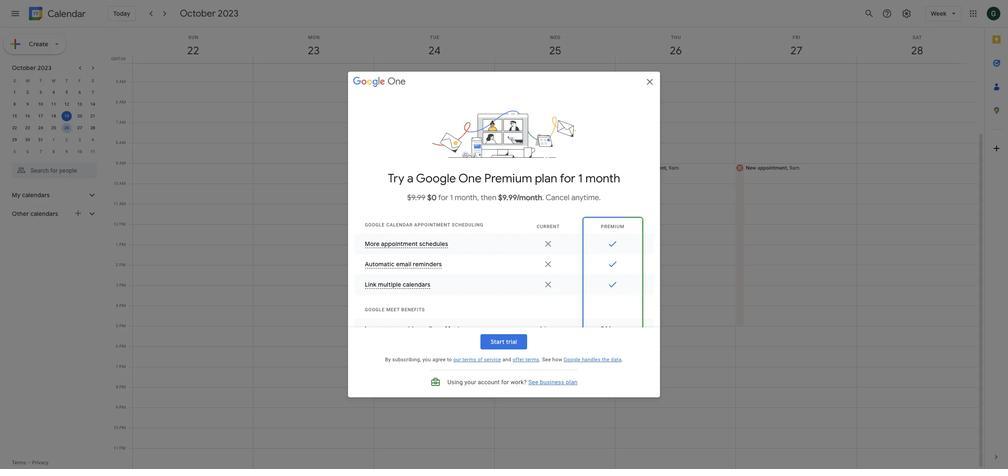 Task type: locate. For each thing, give the bounding box(es) containing it.
– inside 'appointment 2 – 3pm'
[[391, 274, 394, 280]]

t
[[39, 78, 42, 83], [65, 78, 68, 83]]

1 down 12 pm at the top of page
[[116, 243, 118, 247]]

1 horizontal spatial 3
[[79, 138, 81, 142]]

am up 6 am
[[119, 79, 126, 84]]

0 horizontal spatial t
[[39, 78, 42, 83]]

9 for november 9 element
[[66, 150, 68, 154]]

s left m
[[13, 78, 16, 83]]

4 row from the top
[[8, 110, 99, 122]]

row containing 15
[[8, 110, 99, 122]]

1 s from the left
[[13, 78, 16, 83]]

appointment
[[637, 165, 667, 171], [758, 165, 788, 171]]

2023
[[218, 8, 239, 20], [38, 64, 52, 72]]

0 horizontal spatial ,
[[667, 165, 668, 171]]

3 pm
[[116, 283, 126, 288]]

0 horizontal spatial 12
[[64, 102, 69, 107]]

9 am
[[116, 161, 126, 166]]

am for 8 am
[[119, 141, 126, 145]]

2 s from the left
[[92, 78, 94, 83]]

11 for 11 "element"
[[51, 102, 56, 107]]

2 down '26' element
[[66, 138, 68, 142]]

0 horizontal spatial s
[[13, 78, 16, 83]]

pm up 8 pm
[[119, 365, 126, 370]]

24 element
[[36, 123, 46, 133]]

8
[[13, 102, 16, 107], [116, 141, 118, 145], [53, 150, 55, 154], [116, 385, 118, 390]]

11 element
[[49, 99, 59, 110]]

26
[[64, 126, 69, 130]]

12 inside row
[[64, 102, 69, 107]]

6
[[79, 90, 81, 95], [116, 100, 118, 105], [26, 150, 29, 154], [116, 345, 118, 349]]

pm up 1 pm on the bottom left of page
[[119, 222, 126, 227]]

m
[[26, 78, 29, 83]]

19
[[64, 114, 69, 119]]

1 vertical spatial 3
[[79, 138, 81, 142]]

november 11 element
[[88, 147, 98, 157]]

4 am
[[116, 59, 126, 64]]

12 pm from the top
[[119, 446, 126, 451]]

4 left 04
[[116, 59, 118, 64]]

1 horizontal spatial new
[[747, 165, 757, 171]]

0 horizontal spatial 9am
[[669, 165, 680, 171]]

0 vertical spatial 1
[[13, 90, 16, 95]]

row up 18
[[8, 99, 99, 110]]

november 7 element
[[36, 147, 46, 157]]

1 am from the top
[[119, 59, 126, 64]]

20
[[77, 114, 82, 119]]

7 up 8 pm
[[116, 365, 118, 370]]

0 vertical spatial october 2023
[[180, 8, 239, 20]]

terms
[[12, 461, 26, 466]]

9 up the 10 pm
[[116, 406, 118, 410]]

8 up 9 am
[[116, 141, 118, 145]]

2 left 3pm
[[387, 274, 390, 280]]

1 pm from the top
[[119, 222, 126, 227]]

19, today element
[[62, 111, 72, 122]]

1 vertical spatial 12
[[114, 222, 118, 227]]

10 for 10 pm
[[114, 426, 118, 431]]

22
[[12, 126, 17, 130]]

pm for 2 pm
[[119, 263, 126, 268]]

5 down 4 am
[[116, 79, 118, 84]]

row containing 29
[[8, 134, 99, 146]]

row containing s
[[8, 75, 99, 87]]

gmt-04
[[111, 57, 126, 61]]

13
[[77, 102, 82, 107]]

1 horizontal spatial october 2023
[[180, 8, 239, 20]]

8 inside "element"
[[53, 150, 55, 154]]

calendar heading
[[46, 8, 86, 20]]

6 down 5 pm
[[116, 345, 118, 349]]

pm for 5 pm
[[119, 324, 126, 329]]

terms – privacy
[[12, 461, 49, 466]]

4 down 28 element
[[92, 138, 94, 142]]

row up the november 8 "element"
[[8, 134, 99, 146]]

12
[[64, 102, 69, 107], [114, 222, 118, 227]]

1 down 25 element
[[53, 138, 55, 142]]

1
[[13, 90, 16, 95], [53, 138, 55, 142], [116, 243, 118, 247]]

pm for 7 pm
[[119, 365, 126, 370]]

1 new from the left
[[626, 165, 636, 171]]

tab list
[[986, 28, 1009, 446]]

1 horizontal spatial –
[[391, 274, 394, 280]]

pm for 6 pm
[[119, 345, 126, 349]]

pm
[[119, 222, 126, 227], [119, 243, 126, 247], [119, 263, 126, 268], [119, 283, 126, 288], [119, 304, 126, 308], [119, 324, 126, 329], [119, 345, 126, 349], [119, 365, 126, 370], [119, 385, 126, 390], [119, 406, 126, 410], [119, 426, 126, 431], [119, 446, 126, 451]]

pm for 10 pm
[[119, 426, 126, 431]]

12 pm
[[114, 222, 126, 227]]

14 element
[[88, 99, 98, 110]]

– left 3pm
[[391, 274, 394, 280]]

0 vertical spatial –
[[391, 274, 394, 280]]

0 horizontal spatial new
[[626, 165, 636, 171]]

,
[[667, 165, 668, 171], [788, 165, 789, 171]]

11 down november 4 element at the left top of page
[[90, 150, 95, 154]]

pm up the 9 pm
[[119, 385, 126, 390]]

3 am from the top
[[119, 100, 126, 105]]

am for 11 am
[[119, 202, 126, 206]]

11 down "10 am"
[[113, 202, 118, 206]]

4 pm from the top
[[119, 283, 126, 288]]

calendar element
[[27, 5, 86, 24]]

10 down november 3 element
[[77, 150, 82, 154]]

1 horizontal spatial s
[[92, 78, 94, 83]]

6 for november 6 element
[[26, 150, 29, 154]]

5 inside november 5 element
[[13, 150, 16, 154]]

pm for 9 pm
[[119, 406, 126, 410]]

7 for 7 pm
[[116, 365, 118, 370]]

2 up the 3 pm
[[116, 263, 118, 268]]

pm for 1 pm
[[119, 243, 126, 247]]

0 vertical spatial october
[[180, 8, 216, 20]]

am up 8 am
[[119, 120, 126, 125]]

row
[[8, 75, 99, 87], [8, 87, 99, 99], [8, 99, 99, 110], [8, 110, 99, 122], [8, 122, 99, 134], [8, 134, 99, 146], [8, 146, 99, 158]]

8 am from the top
[[119, 202, 126, 206]]

6 pm from the top
[[119, 324, 126, 329]]

6 am
[[116, 100, 126, 105]]

assignment due button
[[504, 266, 610, 275]]

row containing 8
[[8, 99, 99, 110]]

12 down 11 am
[[114, 222, 118, 227]]

3
[[39, 90, 42, 95], [79, 138, 81, 142], [116, 283, 118, 288]]

11 for november 11 element
[[90, 150, 95, 154]]

4 for november 4 element at the left top of page
[[92, 138, 94, 142]]

main drawer image
[[10, 8, 20, 19]]

–
[[391, 274, 394, 280], [27, 461, 31, 466]]

11 down the 10 pm
[[114, 446, 118, 451]]

None search field
[[0, 160, 105, 178]]

7
[[92, 90, 94, 95], [116, 120, 118, 125], [39, 150, 42, 154], [116, 365, 118, 370]]

9am
[[669, 165, 680, 171], [790, 165, 800, 171]]

row down 18 element
[[8, 122, 99, 134]]

1 pm
[[116, 243, 126, 247]]

7 down 31 "element"
[[39, 150, 42, 154]]

am
[[119, 59, 126, 64], [119, 79, 126, 84], [119, 100, 126, 105], [119, 120, 126, 125], [119, 141, 126, 145], [119, 161, 126, 166], [119, 181, 126, 186], [119, 202, 126, 206]]

30 element
[[23, 135, 33, 145]]

2 horizontal spatial 1
[[116, 243, 118, 247]]

5 down 29 element
[[13, 150, 16, 154]]

1 horizontal spatial ,
[[788, 165, 789, 171]]

october 2023 grid
[[8, 75, 99, 158]]

pm down 8 pm
[[119, 406, 126, 410]]

0 horizontal spatial october 2023
[[12, 64, 52, 72]]

2 am from the top
[[119, 79, 126, 84]]

6 am from the top
[[119, 161, 126, 166]]

5 up "12" element
[[66, 90, 68, 95]]

16 element
[[23, 111, 33, 122]]

1 horizontal spatial 9am
[[790, 165, 800, 171]]

12 for 12 pm
[[114, 222, 118, 227]]

am up 5 am at the left top of page
[[119, 59, 126, 64]]

5 pm from the top
[[119, 304, 126, 308]]

am down 9 am
[[119, 181, 126, 186]]

pm down 2 pm
[[119, 283, 126, 288]]

9
[[26, 102, 29, 107], [66, 150, 68, 154], [116, 161, 118, 166], [116, 406, 118, 410]]

row group
[[8, 87, 99, 158]]

pm down "4 pm"
[[119, 324, 126, 329]]

november 4 element
[[88, 135, 98, 145]]

1 horizontal spatial appointment
[[758, 165, 788, 171]]

pm down the 9 pm
[[119, 426, 126, 431]]

9 up 16
[[26, 102, 29, 107]]

0 horizontal spatial new appointment , 9am
[[626, 165, 680, 171]]

privacy
[[32, 461, 49, 466]]

6 down 5 am at the left top of page
[[116, 100, 118, 105]]

am up 12 pm at the top of page
[[119, 202, 126, 206]]

grid containing new appointment
[[109, 28, 985, 470]]

assignment due
[[515, 267, 553, 273]]

t left w
[[39, 78, 42, 83]]

11
[[51, 102, 56, 107], [90, 150, 95, 154], [113, 202, 118, 206], [114, 446, 118, 451]]

23
[[25, 126, 30, 130]]

3 row from the top
[[8, 99, 99, 110]]

9 pm from the top
[[119, 385, 126, 390]]

6 down 30 element
[[26, 150, 29, 154]]

04
[[121, 57, 126, 61]]

8 am
[[116, 141, 126, 145]]

new
[[626, 165, 636, 171], [747, 165, 757, 171]]

2 pm from the top
[[119, 243, 126, 247]]

row up the 25 at the left top of page
[[8, 110, 99, 122]]

november 3 element
[[75, 135, 85, 145]]

am down 8 am
[[119, 161, 126, 166]]

12 up 19
[[64, 102, 69, 107]]

18 element
[[49, 111, 59, 122]]

8 pm from the top
[[119, 365, 126, 370]]

today
[[113, 10, 130, 17]]

11 inside 11 "element"
[[51, 102, 56, 107]]

4
[[116, 59, 118, 64], [53, 90, 55, 95], [92, 138, 94, 142], [116, 304, 118, 308]]

grid
[[109, 28, 985, 470]]

4 down w
[[53, 90, 55, 95]]

10 up 11 am
[[113, 181, 118, 186]]

pm down the 10 pm
[[119, 446, 126, 451]]

11 for 11 am
[[113, 202, 118, 206]]

11 up 18
[[51, 102, 56, 107]]

10 for november 10 element
[[77, 150, 82, 154]]

5 pm
[[116, 324, 126, 329]]

1 horizontal spatial 2023
[[218, 8, 239, 20]]

1 up 15
[[13, 90, 16, 95]]

s right f
[[92, 78, 94, 83]]

3 up 10 element in the left of the page
[[39, 90, 42, 95]]

5 row from the top
[[8, 122, 99, 134]]

row down w
[[8, 87, 99, 99]]

row up 11 "element"
[[8, 75, 99, 87]]

2 inside november 2 element
[[66, 138, 68, 142]]

8 down november 1 element in the left of the page
[[53, 150, 55, 154]]

pm up 2 pm
[[119, 243, 126, 247]]

1 horizontal spatial 12
[[114, 222, 118, 227]]

7 up 8 am
[[116, 120, 118, 125]]

5 down "4 pm"
[[116, 324, 118, 329]]

11 pm from the top
[[119, 426, 126, 431]]

pm down 5 pm
[[119, 345, 126, 349]]

2 9am from the left
[[790, 165, 800, 171]]

november 1 element
[[49, 135, 59, 145]]

october 2023
[[180, 8, 239, 20], [12, 64, 52, 72]]

column header
[[133, 28, 254, 63], [253, 28, 375, 63], [374, 28, 495, 63], [495, 28, 616, 63], [616, 28, 737, 63], [736, 28, 858, 63], [857, 28, 978, 63]]

5 am from the top
[[119, 141, 126, 145]]

4 up 5 pm
[[116, 304, 118, 308]]

pm up 5 pm
[[119, 304, 126, 308]]

1 vertical spatial october
[[12, 64, 36, 72]]

1 new appointment , 9am from the left
[[626, 165, 680, 171]]

10 up 11 pm
[[114, 426, 118, 431]]

1 horizontal spatial 1
[[53, 138, 55, 142]]

7 row from the top
[[8, 146, 99, 158]]

0 vertical spatial 3
[[39, 90, 42, 95]]

november 9 element
[[62, 147, 72, 157]]

10 element
[[36, 99, 46, 110]]

10 pm from the top
[[119, 406, 126, 410]]

0 horizontal spatial appointment
[[637, 165, 667, 171]]

2 horizontal spatial 3
[[116, 283, 118, 288]]

1 horizontal spatial new appointment , 9am
[[747, 165, 800, 171]]

26 element
[[62, 123, 72, 133]]

7 for 7 am
[[116, 120, 118, 125]]

1 9am from the left
[[669, 165, 680, 171]]

5 for november 5 element
[[13, 150, 16, 154]]

4 pm
[[116, 304, 126, 308]]

row group containing 1
[[8, 87, 99, 158]]

6 row from the top
[[8, 134, 99, 146]]

row containing 5
[[8, 146, 99, 158]]

w
[[52, 78, 56, 83]]

4 am from the top
[[119, 120, 126, 125]]

– right terms at the left bottom
[[27, 461, 31, 466]]

9 down november 2 element on the left top of page
[[66, 150, 68, 154]]

1 vertical spatial 1
[[53, 138, 55, 142]]

1 vertical spatial –
[[27, 461, 31, 466]]

8 down 7 pm
[[116, 385, 118, 390]]

9 up "10 am"
[[116, 161, 118, 166]]

1 appointment from the left
[[637, 165, 667, 171]]

t left f
[[65, 78, 68, 83]]

5
[[116, 79, 118, 84], [66, 90, 68, 95], [13, 150, 16, 154], [116, 324, 118, 329]]

7 am from the top
[[119, 181, 126, 186]]

1 horizontal spatial t
[[65, 78, 68, 83]]

november 10 element
[[75, 147, 85, 157]]

s
[[13, 78, 16, 83], [92, 78, 94, 83]]

10 am
[[113, 181, 126, 186]]

3 down 2 pm
[[116, 283, 118, 288]]

2 row from the top
[[8, 87, 99, 99]]

new appointment , 9am
[[626, 165, 680, 171], [747, 165, 800, 171]]

1 horizontal spatial october
[[180, 8, 216, 20]]

10
[[38, 102, 43, 107], [77, 150, 82, 154], [113, 181, 118, 186], [114, 426, 118, 431]]

1 vertical spatial 2023
[[38, 64, 52, 72]]

0 vertical spatial 12
[[64, 102, 69, 107]]

2 vertical spatial 1
[[116, 243, 118, 247]]

pm up the 3 pm
[[119, 263, 126, 268]]

row down november 1 element in the left of the page
[[8, 146, 99, 158]]

1 row from the top
[[8, 75, 99, 87]]

11 inside november 11 element
[[90, 150, 95, 154]]

today button
[[108, 6, 136, 21]]

1 , from the left
[[667, 165, 668, 171]]

am down the 7 am
[[119, 141, 126, 145]]

2 appointment from the left
[[758, 165, 788, 171]]

october
[[180, 8, 216, 20], [12, 64, 36, 72]]

9 for 9 am
[[116, 161, 118, 166]]

7 inside november 7 element
[[39, 150, 42, 154]]

am down 5 am at the left top of page
[[119, 100, 126, 105]]

7 pm from the top
[[119, 345, 126, 349]]

7 am
[[116, 120, 126, 125]]

am for 10 am
[[119, 181, 126, 186]]

10 up 17
[[38, 102, 43, 107]]

pm for 3 pm
[[119, 283, 126, 288]]

3 down "27" element
[[79, 138, 81, 142]]

7 for november 7 element at the top of the page
[[39, 150, 42, 154]]

2 vertical spatial 3
[[116, 283, 118, 288]]

2
[[26, 90, 29, 95], [66, 138, 68, 142], [116, 263, 118, 268], [387, 274, 390, 280]]

3 column header from the left
[[374, 28, 495, 63]]

27
[[77, 126, 82, 130]]

am for 7 am
[[119, 120, 126, 125]]

am for 4 am
[[119, 59, 126, 64]]

25 element
[[49, 123, 59, 133]]

3 pm from the top
[[119, 263, 126, 268]]

2 pm
[[116, 263, 126, 268]]

8 for 8 pm
[[116, 385, 118, 390]]



Task type: vqa. For each thing, say whether or not it's contained in the screenshot.


Task type: describe. For each thing, give the bounding box(es) containing it.
13 element
[[75, 99, 85, 110]]

1 for november 1 element in the left of the page
[[53, 138, 55, 142]]

november 2 element
[[62, 135, 72, 145]]

2 , from the left
[[788, 165, 789, 171]]

2 down m
[[26, 90, 29, 95]]

8 for 8 am
[[116, 141, 118, 145]]

am for 9 am
[[119, 161, 126, 166]]

gmt-
[[111, 57, 121, 61]]

9 pm
[[116, 406, 126, 410]]

3 for november 3 element
[[79, 138, 81, 142]]

pm for 4 pm
[[119, 304, 126, 308]]

7 pm
[[116, 365, 126, 370]]

5 for 5 am
[[116, 79, 118, 84]]

20 element
[[75, 111, 85, 122]]

16
[[25, 114, 30, 119]]

17 element
[[36, 111, 46, 122]]

2 column header from the left
[[253, 28, 375, 63]]

18
[[51, 114, 56, 119]]

am for 6 am
[[119, 100, 126, 105]]

26 cell
[[60, 122, 73, 134]]

6 down f
[[79, 90, 81, 95]]

pm for 11 pm
[[119, 446, 126, 451]]

21
[[90, 114, 95, 119]]

21 element
[[88, 111, 98, 122]]

15
[[12, 114, 17, 119]]

4 for 4 pm
[[116, 304, 118, 308]]

10 for 10 am
[[113, 181, 118, 186]]

11 pm
[[114, 446, 126, 451]]

11 for 11 pm
[[114, 446, 118, 451]]

17
[[38, 114, 43, 119]]

6 for 6 am
[[116, 100, 118, 105]]

0 vertical spatial 2023
[[218, 8, 239, 20]]

privacy link
[[32, 461, 49, 466]]

1 vertical spatial october 2023
[[12, 64, 52, 72]]

due
[[544, 267, 553, 273]]

8 up 15
[[13, 102, 16, 107]]

4 for 4 am
[[116, 59, 118, 64]]

0 horizontal spatial october
[[12, 64, 36, 72]]

pm for 12 pm
[[119, 222, 126, 227]]

7 up "14"
[[92, 90, 94, 95]]

1 t from the left
[[39, 78, 42, 83]]

8 for the november 8 "element"
[[53, 150, 55, 154]]

5 am
[[116, 79, 126, 84]]

calendar
[[48, 8, 86, 20]]

row containing 22
[[8, 122, 99, 134]]

november 5 element
[[9, 147, 20, 157]]

10 for 10 element in the left of the page
[[38, 102, 43, 107]]

appointment 2 – 3pm
[[387, 267, 417, 280]]

assignment
[[515, 267, 543, 273]]

1 column header from the left
[[133, 28, 254, 63]]

november 8 element
[[49, 147, 59, 157]]

appointment
[[387, 267, 417, 273]]

2 t from the left
[[65, 78, 68, 83]]

19 cell
[[60, 110, 73, 122]]

f
[[79, 78, 81, 83]]

31
[[38, 138, 43, 142]]

15 element
[[9, 111, 20, 122]]

8 pm
[[116, 385, 126, 390]]

28 element
[[88, 123, 98, 133]]

28
[[90, 126, 95, 130]]

2 inside 'appointment 2 – 3pm'
[[387, 274, 390, 280]]

11 am
[[113, 202, 126, 206]]

1 for 1 pm
[[116, 243, 118, 247]]

14
[[90, 102, 95, 107]]

2 new appointment , 9am from the left
[[747, 165, 800, 171]]

0 horizontal spatial 1
[[13, 90, 16, 95]]

5 for 5 pm
[[116, 324, 118, 329]]

5 column header from the left
[[616, 28, 737, 63]]

24
[[38, 126, 43, 130]]

0 horizontal spatial –
[[27, 461, 31, 466]]

7 column header from the left
[[857, 28, 978, 63]]

6 column header from the left
[[736, 28, 858, 63]]

29 element
[[9, 135, 20, 145]]

0 horizontal spatial 3
[[39, 90, 42, 95]]

3pm
[[396, 274, 406, 280]]

row containing 1
[[8, 87, 99, 99]]

november 6 element
[[23, 147, 33, 157]]

12 element
[[62, 99, 72, 110]]

terms link
[[12, 461, 26, 466]]

0 horizontal spatial 2023
[[38, 64, 52, 72]]

10 pm
[[114, 426, 126, 431]]

12 for 12
[[64, 102, 69, 107]]

am for 5 am
[[119, 79, 126, 84]]

31 element
[[36, 135, 46, 145]]

6 for 6 pm
[[116, 345, 118, 349]]

4 column header from the left
[[495, 28, 616, 63]]

9 for 9 pm
[[116, 406, 118, 410]]

25
[[51, 126, 56, 130]]

pm for 8 pm
[[119, 385, 126, 390]]

23 element
[[23, 123, 33, 133]]

6 pm
[[116, 345, 126, 349]]

29
[[12, 138, 17, 142]]

2 new from the left
[[747, 165, 757, 171]]

22 element
[[9, 123, 20, 133]]

3 for 3 pm
[[116, 283, 118, 288]]

27 element
[[75, 123, 85, 133]]

30
[[25, 138, 30, 142]]



